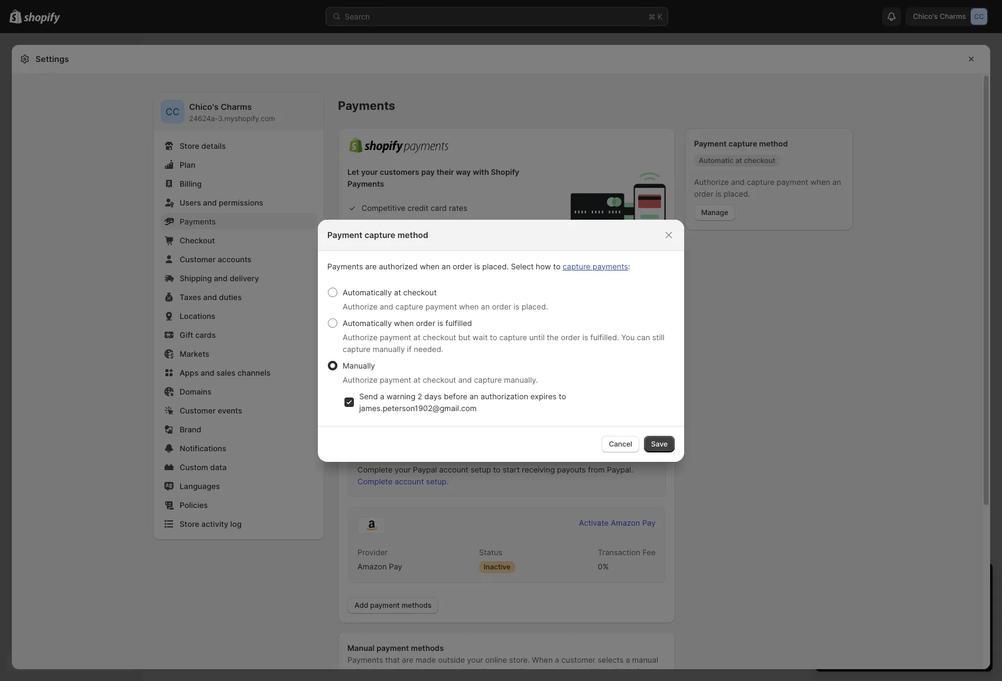 Task type: locate. For each thing, give the bounding box(es) containing it.
store details
[[180, 141, 226, 151]]

0 vertical spatial provider
[[358, 426, 388, 436]]

apps and sales channels
[[180, 368, 271, 378]]

fulfilled
[[446, 318, 472, 328]]

1 horizontal spatial pay
[[502, 222, 516, 231]]

0 vertical spatial placed.
[[724, 189, 751, 199]]

checkout up days
[[423, 375, 456, 385]]

to inside send a warning 2 days before an authorization expires to james.peterson1902@gmail.com
[[559, 392, 567, 401]]

0 vertical spatial method
[[760, 139, 788, 148]]

authorize for automatically at checkout
[[343, 302, 378, 311]]

1 store from the top
[[180, 141, 199, 151]]

1 horizontal spatial can
[[637, 333, 651, 342]]

with inside the let your customers pay their way with shopify payments
[[473, 167, 489, 177]]

that left made
[[386, 656, 400, 665]]

0 horizontal spatial their
[[437, 167, 454, 177]]

method
[[760, 139, 788, 148], [398, 230, 429, 240], [381, 668, 409, 677]]

fulfilled. left you
[[591, 333, 620, 342]]

1 vertical spatial fulfilled.
[[374, 679, 403, 682]]

2 horizontal spatial pay
[[643, 519, 656, 528]]

0 vertical spatial automatically
[[343, 288, 392, 297]]

if left "you" on the left top of the page
[[432, 318, 436, 328]]

0 vertical spatial payment
[[695, 139, 727, 148]]

authorize down automatic at the top right
[[695, 177, 729, 187]]

account
[[439, 465, 469, 475], [395, 477, 424, 487]]

order down management
[[453, 262, 472, 271]]

an
[[833, 177, 842, 187], [442, 262, 451, 271], [481, 302, 490, 311], [470, 392, 479, 401]]

status inside status inactive
[[479, 548, 503, 558]]

payment capture method up automatic at checkout
[[695, 139, 788, 148]]

shopify inside button
[[387, 288, 415, 297]]

capture down the activate shopify payments
[[396, 302, 424, 311]]

to inside authorize payment at checkout but wait to capture until the order is fulfilled. you can still capture manually if needed.
[[490, 333, 498, 342]]

authorize payment at checkout but wait to capture until the order is fulfilled. you can still capture manually if needed.
[[343, 333, 665, 354]]

sales
[[217, 368, 236, 378]]

is right tracking
[[475, 262, 480, 271]]

1 horizontal spatial fulfilled.
[[591, 333, 620, 342]]

store for store details
[[180, 141, 199, 151]]

shopify payments image
[[348, 138, 451, 154]]

send a warning 2 days before an authorization expires to james.peterson1902@gmail.com
[[359, 392, 567, 413]]

0 horizontal spatial shopify
[[387, 288, 415, 297]]

that inside manual payment methods payments that are made outside your online store. when a customer selects a manual payment method such as cash on delivery, you'll need to approve their order before it can be fulfilled.
[[386, 656, 400, 665]]

1 vertical spatial store
[[180, 520, 199, 529]]

selects
[[598, 656, 624, 665]]

checkout down the payouts and cashflow tracking
[[404, 288, 437, 297]]

0 horizontal spatial fulfilled.
[[374, 679, 403, 682]]

send
[[359, 392, 378, 401]]

1 horizontal spatial activate
[[579, 519, 609, 528]]

activate down from
[[579, 519, 609, 528]]

to down when
[[546, 668, 553, 677]]

locations
[[180, 312, 216, 321]]

1 vertical spatial status
[[479, 548, 503, 558]]

when
[[811, 177, 831, 187], [420, 262, 440, 271], [459, 302, 479, 311], [394, 318, 414, 328]]

want
[[454, 318, 472, 328]]

manual
[[633, 656, 659, 665]]

payment inside dialog
[[328, 230, 363, 240]]

1 vertical spatial method
[[398, 230, 429, 240]]

0 horizontal spatial can
[[348, 679, 361, 682]]

0 vertical spatial before
[[444, 392, 468, 401]]

1 vertical spatial on
[[461, 668, 470, 677]]

status
[[479, 426, 503, 436], [479, 548, 503, 558]]

0 vertical spatial status
[[479, 426, 503, 436]]

3.myshopify.com
[[218, 114, 275, 123]]

1 horizontal spatial shopify
[[491, 167, 520, 177]]

1 customer from the top
[[180, 255, 216, 264]]

checkout down "you" on the left top of the page
[[423, 333, 456, 342]]

pay inside "provider amazon pay"
[[389, 562, 403, 572]]

with left shop
[[464, 222, 479, 231]]

save
[[652, 440, 668, 448]]

2 vertical spatial with
[[480, 370, 496, 380]]

methods
[[424, 358, 456, 368], [382, 370, 414, 380], [402, 601, 432, 610], [411, 644, 444, 653]]

easy
[[362, 240, 379, 250]]

billing
[[180, 179, 202, 189]]

if inside authorize payment at checkout but wait to capture until the order is fulfilled. you can still capture manually if needed.
[[407, 344, 412, 354]]

complete up amazon pay icon
[[358, 477, 393, 487]]

2 vertical spatial are
[[402, 656, 414, 665]]

with right 'way'
[[473, 167, 489, 177]]

store activity log
[[180, 520, 242, 529]]

fulfilled. inside manual payment methods payments that are made outside your online store. when a customer selects a manual payment method such as cash on delivery, you'll need to approve their order before it can be fulfilled.
[[374, 679, 403, 682]]

to right wait
[[490, 333, 498, 342]]

needed.
[[414, 344, 444, 354]]

activate inside button
[[579, 519, 609, 528]]

are down the easy
[[365, 262, 377, 271]]

store down policies
[[180, 520, 199, 529]]

store. up you'll
[[509, 656, 530, 665]]

0 vertical spatial payment capture method
[[695, 139, 788, 148]]

order down selects
[[606, 668, 625, 677]]

capture up manually
[[343, 344, 371, 354]]

1 horizontal spatial account
[[439, 465, 469, 475]]

you'll
[[505, 668, 523, 677]]

provider inside "provider amazon pay"
[[358, 548, 388, 558]]

your trial just started element
[[816, 594, 993, 672]]

order right the
[[561, 333, 581, 342]]

1 vertical spatial fee
[[643, 548, 656, 558]]

at inside authorize payment at checkout but wait to capture until the order is fulfilled. you can still capture manually if needed.
[[414, 333, 421, 342]]

shipping
[[180, 274, 212, 283]]

:
[[629, 262, 631, 271]]

2 automatically from the top
[[343, 318, 392, 328]]

pay for activate amazon pay
[[643, 519, 656, 528]]

2 customer from the top
[[180, 406, 216, 416]]

0 horizontal spatial amazon
[[358, 562, 387, 572]]

a right selects
[[626, 656, 630, 665]]

details
[[201, 141, 226, 151]]

activate for activate shopify payments
[[355, 288, 385, 297]]

authorize and capture payment when an order is placed. up "you" on the left top of the page
[[343, 302, 548, 311]]

payment inside authorize payment at checkout but wait to capture until the order is fulfilled. you can still capture manually if needed.
[[380, 333, 412, 342]]

methods up authorize payment at checkout and capture manually.
[[424, 358, 456, 368]]

activate for activate amazon pay
[[579, 519, 609, 528]]

that inside supported payment methods payment methods that are available with one of shopify's approved payment providers.
[[416, 370, 430, 380]]

0 vertical spatial on
[[604, 318, 613, 328]]

0 vertical spatial account
[[439, 465, 469, 475]]

1 automatically from the top
[[343, 288, 392, 297]]

shipping and delivery
[[180, 274, 259, 283]]

if left needed.
[[407, 344, 412, 354]]

1 vertical spatial complete
[[358, 477, 393, 487]]

1 vertical spatial account
[[395, 477, 424, 487]]

authorize down see
[[343, 333, 378, 342]]

save button
[[645, 436, 675, 453]]

1 vertical spatial payment
[[328, 230, 363, 240]]

1 vertical spatial customer
[[180, 406, 216, 416]]

order up see all other providers if you want to use a different payment provider on your store.
[[492, 302, 512, 311]]

0 vertical spatial customer
[[180, 255, 216, 264]]

amazon
[[611, 519, 641, 528], [358, 562, 387, 572]]

0 vertical spatial fee
[[643, 426, 656, 436]]

customer accounts
[[180, 255, 252, 264]]

customer down domains
[[180, 406, 216, 416]]

method up easy chargeback management
[[398, 230, 429, 240]]

1 horizontal spatial their
[[587, 668, 604, 677]]

2 status from the top
[[479, 548, 503, 558]]

payments down the easy
[[328, 262, 363, 271]]

1 complete from the top
[[358, 465, 393, 475]]

cc button
[[161, 100, 184, 124]]

payment up the easy
[[328, 230, 363, 240]]

1 vertical spatial payment capture method
[[328, 230, 429, 240]]

to right expires
[[559, 392, 567, 401]]

2 horizontal spatial are
[[432, 370, 444, 380]]

their down selects
[[587, 668, 604, 677]]

1 vertical spatial that
[[386, 656, 400, 665]]

0 vertical spatial transaction
[[598, 426, 641, 436]]

manually.
[[504, 375, 538, 385]]

authorize down manually
[[343, 375, 378, 385]]

that up 2
[[416, 370, 430, 380]]

placed. up the manage
[[724, 189, 751, 199]]

1 vertical spatial transaction fee 0%
[[598, 548, 656, 572]]

payment capture method up the easy
[[328, 230, 429, 240]]

automatically up all on the left of page
[[343, 288, 392, 297]]

2 vertical spatial payment
[[348, 370, 379, 380]]

and down automatic at checkout
[[732, 177, 745, 187]]

domains
[[180, 387, 212, 397]]

2 horizontal spatial placed.
[[724, 189, 751, 199]]

1 vertical spatial transaction
[[598, 548, 641, 558]]

on right cash
[[461, 668, 470, 677]]

store details link
[[161, 138, 317, 154]]

1 provider from the top
[[358, 426, 388, 436]]

management
[[426, 240, 474, 250]]

0 vertical spatial fulfilled.
[[591, 333, 620, 342]]

0 vertical spatial activate
[[355, 288, 385, 297]]

2 store from the top
[[180, 520, 199, 529]]

payouts and cashflow tracking
[[362, 258, 473, 268]]

their right pay
[[437, 167, 454, 177]]

2 vertical spatial method
[[381, 668, 409, 677]]

status up inactive
[[479, 548, 503, 558]]

at right automatic at the top right
[[736, 156, 743, 165]]

to right how
[[554, 262, 561, 271]]

your up delivery,
[[467, 656, 483, 665]]

setup
[[471, 465, 491, 475]]

method left such
[[381, 668, 409, 677]]

authorize and capture payment when an order is placed. down automatic at checkout
[[695, 177, 842, 199]]

gift cards
[[180, 331, 216, 340]]

0 horizontal spatial activate
[[355, 288, 385, 297]]

payments inside manual payment methods payments that are made outside your online store. when a customer selects a manual payment method such as cash on delivery, you'll need to approve their order before it can be fulfilled.
[[348, 656, 383, 665]]

your inside manual payment methods payments that are made outside your online store. when a customer selects a manual payment method such as cash on delivery, you'll need to approve their order before it can be fulfilled.
[[467, 656, 483, 665]]

warning
[[387, 392, 416, 401]]

methods for add
[[402, 601, 432, 610]]

before down available
[[444, 392, 468, 401]]

competitive credit card rates
[[362, 203, 468, 213]]

store up plan
[[180, 141, 199, 151]]

0 vertical spatial store
[[180, 141, 199, 151]]

1 vertical spatial are
[[432, 370, 444, 380]]

1 vertical spatial their
[[587, 668, 604, 677]]

account down paypal
[[395, 477, 424, 487]]

1 status from the top
[[479, 426, 503, 436]]

authorize for automatically when order is fulfilled
[[343, 333, 378, 342]]

delivery,
[[472, 668, 503, 677]]

automatic at checkout
[[699, 156, 776, 165]]

0 vertical spatial complete
[[358, 465, 393, 475]]

activate amazon pay
[[579, 519, 656, 528]]

complete your paypal account setup to start receiving payouts from paypal. complete account setup.
[[358, 465, 634, 487]]

provider
[[358, 426, 388, 436], [358, 548, 388, 558]]

payment capture method dialog
[[0, 220, 1003, 462]]

on right 'provider'
[[604, 318, 613, 328]]

placed.
[[724, 189, 751, 199], [483, 262, 509, 271], [522, 302, 548, 311]]

1 horizontal spatial placed.
[[522, 302, 548, 311]]

1 vertical spatial amazon
[[358, 562, 387, 572]]

provider amazon pay
[[358, 548, 403, 572]]

methods for manual
[[411, 644, 444, 653]]

1 horizontal spatial that
[[416, 370, 430, 380]]

1 vertical spatial authorize and capture payment when an order is placed.
[[343, 302, 548, 311]]

0 horizontal spatial that
[[386, 656, 400, 665]]

0 horizontal spatial pay
[[389, 562, 403, 572]]

outside
[[438, 656, 465, 665]]

before down manual
[[627, 668, 651, 677]]

and down customer accounts on the top of the page
[[214, 274, 228, 283]]

0 vertical spatial with
[[473, 167, 489, 177]]

activate
[[355, 288, 385, 297], [579, 519, 609, 528]]

fee up save
[[643, 426, 656, 436]]

manually
[[373, 344, 405, 354]]

are inside manual payment methods payments that are made outside your online store. when a customer selects a manual payment method such as cash on delivery, you'll need to approve their order before it can be fulfilled.
[[402, 656, 414, 665]]

checkout right automatic at the top right
[[745, 156, 776, 165]]

amazon inside button
[[611, 519, 641, 528]]

checkout
[[745, 156, 776, 165], [386, 222, 420, 231], [404, 288, 437, 297], [423, 333, 456, 342], [423, 375, 456, 385]]

customer for customer events
[[180, 406, 216, 416]]

transaction fee 0% down activate amazon pay on the right bottom of page
[[598, 548, 656, 572]]

0 vertical spatial amazon
[[611, 519, 641, 528]]

manage
[[702, 208, 729, 217]]

0 horizontal spatial placed.
[[483, 262, 509, 271]]

0 horizontal spatial account
[[395, 477, 424, 487]]

chico's charms image
[[161, 100, 184, 124]]

shopify right 'way'
[[491, 167, 520, 177]]

provider down the paypal express image
[[358, 426, 388, 436]]

1 vertical spatial 0%
[[598, 562, 609, 572]]

1 vertical spatial pay
[[643, 519, 656, 528]]

users and permissions link
[[161, 195, 317, 211]]

1 horizontal spatial are
[[402, 656, 414, 665]]

order
[[695, 189, 714, 199], [453, 262, 472, 271], [492, 302, 512, 311], [416, 318, 436, 328], [561, 333, 581, 342], [606, 668, 625, 677]]

1 horizontal spatial before
[[627, 668, 651, 677]]

activate up all on the left of page
[[355, 288, 385, 297]]

manually
[[343, 361, 375, 370]]

settings dialog
[[12, 45, 991, 682]]

0 vertical spatial store.
[[633, 318, 654, 328]]

1 horizontal spatial payment capture method
[[695, 139, 788, 148]]

provider down amazon pay icon
[[358, 548, 388, 558]]

0 horizontal spatial authorize and capture payment when an order is placed.
[[343, 302, 548, 311]]

customer down checkout
[[180, 255, 216, 264]]

store. up still
[[633, 318, 654, 328]]

1 horizontal spatial authorize and capture payment when an order is placed.
[[695, 177, 842, 199]]

0 vertical spatial can
[[637, 333, 651, 342]]

1 vertical spatial activate
[[579, 519, 609, 528]]

payment up automatic at the top right
[[695, 139, 727, 148]]

payments are authorized when an order is placed. select how to capture payments :
[[328, 262, 631, 271]]

methods right add
[[402, 601, 432, 610]]

payments up checkout
[[180, 217, 216, 226]]

store inside store details link
[[180, 141, 199, 151]]

authorize up see
[[343, 302, 378, 311]]

other
[[374, 318, 393, 328]]

shopify inside the let your customers pay their way with shopify payments
[[491, 167, 520, 177]]

is inside authorize payment at checkout but wait to capture until the order is fulfilled. you can still capture manually if needed.
[[583, 333, 589, 342]]

0 horizontal spatial payment capture method
[[328, 230, 429, 240]]

automatically for payment
[[343, 318, 392, 328]]

log
[[231, 520, 242, 529]]

and right taxes
[[203, 293, 217, 302]]

payment inside the add payment methods link
[[370, 601, 400, 610]]

your up you
[[615, 318, 631, 328]]

pay
[[502, 222, 516, 231], [643, 519, 656, 528], [389, 562, 403, 572]]

amazon for activate
[[611, 519, 641, 528]]

0 vertical spatial their
[[437, 167, 454, 177]]

authorized
[[379, 262, 418, 271]]

an inside send a warning 2 days before an authorization expires to james.peterson1902@gmail.com
[[470, 392, 479, 401]]

are inside supported payment methods payment methods that are available with one of shopify's approved payment providers.
[[432, 370, 444, 380]]

locations link
[[161, 308, 317, 325]]

1 vertical spatial provider
[[358, 548, 388, 558]]

shopify
[[491, 167, 520, 177], [387, 288, 415, 297]]

payments inside the let your customers pay their way with shopify payments
[[348, 179, 384, 189]]

2 provider from the top
[[358, 548, 388, 558]]

automatically up manually
[[343, 318, 392, 328]]

billing link
[[161, 176, 317, 192]]

is up the different
[[514, 302, 520, 311]]

complete left paypal
[[358, 465, 393, 475]]

0 vertical spatial 0%
[[598, 440, 609, 450]]

the
[[547, 333, 559, 342]]

capture payments link
[[563, 262, 629, 271]]

authorize inside authorize payment at checkout but wait to capture until the order is fulfilled. you can still capture manually if needed.
[[343, 333, 378, 342]]

0 vertical spatial shopify
[[491, 167, 520, 177]]

at up 2
[[414, 375, 421, 385]]

payment down supported
[[348, 370, 379, 380]]

payments up shopify payments image
[[338, 99, 396, 113]]

their inside manual payment methods payments that are made outside your online store. when a customer selects a manual payment method such as cash on delivery, you'll need to approve their order before it can be fulfilled.
[[587, 668, 604, 677]]

amazon inside "provider amazon pay"
[[358, 562, 387, 572]]

0 horizontal spatial on
[[461, 668, 470, 677]]

authorize for manually
[[343, 375, 378, 385]]

apps and sales channels link
[[161, 365, 317, 381]]

methods inside manual payment methods payments that are made outside your online store. when a customer selects a manual payment method such as cash on delivery, you'll need to approve their order before it can be fulfilled.
[[411, 644, 444, 653]]

fee down activate amazon pay on the right bottom of page
[[643, 548, 656, 558]]

way
[[456, 167, 471, 177]]

0% up from
[[598, 440, 609, 450]]

that
[[416, 370, 430, 380], [386, 656, 400, 665]]

store. inside manual payment methods payments that are made outside your online store. when a customer selects a manual payment method such as cash on delivery, you'll need to approve their order before it can be fulfilled.
[[509, 656, 530, 665]]

0 vertical spatial pay
[[502, 222, 516, 231]]

providers
[[395, 318, 429, 328]]

0 vertical spatial if
[[432, 318, 436, 328]]

0 horizontal spatial store.
[[509, 656, 530, 665]]

account up setup.
[[439, 465, 469, 475]]

automatically
[[343, 288, 392, 297], [343, 318, 392, 328]]

pay inside button
[[643, 519, 656, 528]]

0% down activate amazon pay on the right bottom of page
[[598, 562, 609, 572]]

1 vertical spatial if
[[407, 344, 412, 354]]

1 horizontal spatial amazon
[[611, 519, 641, 528]]

and down chargeback on the left top of the page
[[393, 258, 407, 268]]

payouts
[[362, 258, 391, 268]]

activate inside button
[[355, 288, 385, 297]]

providers.
[[629, 370, 665, 380]]

customer events link
[[161, 403, 317, 419]]

capture right how
[[563, 262, 591, 271]]

0 horizontal spatial before
[[444, 392, 468, 401]]

at
[[736, 156, 743, 165], [394, 288, 401, 297], [414, 333, 421, 342], [414, 375, 421, 385]]

0 horizontal spatial are
[[365, 262, 377, 271]]

at inside settings dialog
[[736, 156, 743, 165]]

payments
[[593, 262, 629, 271]]

your right let
[[361, 167, 378, 177]]

a right send
[[380, 392, 385, 401]]

shop settings menu element
[[154, 93, 324, 540]]

to left start
[[494, 465, 501, 475]]

is up the manage
[[716, 189, 722, 199]]

0 vertical spatial authorize and capture payment when an order is placed.
[[695, 177, 842, 199]]

status for status inactive
[[479, 548, 503, 558]]

languages link
[[161, 478, 317, 495]]

domains link
[[161, 384, 317, 400]]

0 vertical spatial that
[[416, 370, 430, 380]]

2 vertical spatial pay
[[389, 562, 403, 572]]

0 horizontal spatial if
[[407, 344, 412, 354]]

when inside authorize and capture payment when an order is placed.
[[811, 177, 831, 187]]

2 complete from the top
[[358, 477, 393, 487]]

activity
[[201, 520, 228, 529]]

store inside "store activity log" link
[[180, 520, 199, 529]]

your left paypal
[[395, 465, 411, 475]]

0 vertical spatial transaction fee 0%
[[598, 426, 656, 450]]

apps
[[180, 368, 199, 378]]

1 vertical spatial can
[[348, 679, 361, 682]]

1 vertical spatial store.
[[509, 656, 530, 665]]

capture up automatic at checkout
[[729, 139, 758, 148]]

1 horizontal spatial if
[[432, 318, 436, 328]]

1 vertical spatial shopify
[[387, 288, 415, 297]]



Task type: describe. For each thing, give the bounding box(es) containing it.
is left fulfilled on the left top of page
[[438, 318, 444, 328]]

customers
[[380, 167, 420, 177]]

markets
[[180, 349, 210, 359]]

supported
[[348, 358, 387, 368]]

and up send a warning 2 days before an authorization expires to james.peterson1902@gmail.com
[[459, 375, 472, 385]]

1 transaction from the top
[[598, 426, 641, 436]]

let
[[348, 167, 359, 177]]

online
[[486, 656, 507, 665]]

payments inside payments link
[[180, 217, 216, 226]]

payments inside the activate shopify payments button
[[417, 288, 454, 297]]

can inside authorize payment at checkout but wait to capture until the order is fulfilled. you can still capture manually if needed.
[[637, 333, 651, 342]]

automatically when order is fulfilled
[[343, 318, 472, 328]]

data
[[210, 463, 227, 472]]

customer accounts link
[[161, 251, 317, 268]]

2 0% from the top
[[598, 562, 609, 572]]

order left "you" on the left top of the page
[[416, 318, 436, 328]]

with inside supported payment methods payment methods that are available with one of shopify's approved payment providers.
[[480, 370, 496, 380]]

provider for provider amazon pay
[[358, 548, 388, 558]]

payment capture method inside dialog
[[328, 230, 429, 240]]

search
[[345, 12, 370, 21]]

shopify image
[[24, 12, 60, 24]]

payment capture method inside settings dialog
[[695, 139, 788, 148]]

users
[[180, 198, 201, 208]]

payments inside payment capture method dialog
[[328, 262, 363, 271]]

manage button
[[695, 205, 736, 221]]

payment inside supported payment methods payment methods that are available with one of shopify's approved payment providers.
[[348, 370, 379, 380]]

conversion
[[422, 222, 462, 231]]

chargeback
[[381, 240, 424, 250]]

automatically at checkout
[[343, 288, 437, 297]]

to left use
[[474, 318, 481, 328]]

complete account setup. link
[[351, 474, 456, 490]]

add payment methods
[[355, 601, 432, 610]]

easy chargeback management
[[362, 240, 474, 250]]

expires
[[531, 392, 557, 401]]

events
[[218, 406, 242, 416]]

amazon for provider
[[358, 562, 387, 572]]

taxes and duties
[[180, 293, 242, 302]]

checkout up chargeback on the left top of the page
[[386, 222, 420, 231]]

fulfilled. inside authorize payment at checkout but wait to capture until the order is fulfilled. you can still capture manually if needed.
[[591, 333, 620, 342]]

custom
[[180, 463, 208, 472]]

2 transaction fee 0% from the top
[[598, 548, 656, 572]]

approve
[[556, 668, 585, 677]]

to inside complete your paypal account setup to start receiving payouts from paypal. complete account setup.
[[494, 465, 501, 475]]

add payment methods link
[[348, 598, 439, 614]]

order inside authorize payment at checkout but wait to capture until the order is fulfilled. you can still capture manually if needed.
[[561, 333, 581, 342]]

methods for supported
[[424, 358, 456, 368]]

status for status
[[479, 426, 503, 436]]

shop
[[481, 222, 500, 231]]

are inside payment capture method dialog
[[365, 262, 377, 271]]

k
[[658, 12, 663, 21]]

let your customers pay their way with shopify payments
[[348, 167, 520, 189]]

store activity log link
[[161, 516, 317, 533]]

1 horizontal spatial on
[[604, 318, 613, 328]]

2 vertical spatial placed.
[[522, 302, 548, 311]]

customer events
[[180, 406, 242, 416]]

custom data link
[[161, 459, 317, 476]]

taxes and duties link
[[161, 289, 317, 306]]

capture up the easy
[[365, 230, 396, 240]]

2 transaction from the top
[[598, 548, 641, 558]]

be
[[363, 679, 372, 682]]

activate amazon pay button
[[572, 515, 663, 532]]

methods up warning at the bottom left
[[382, 370, 414, 380]]

until
[[530, 333, 545, 342]]

their inside the let your customers pay their way with shopify payments
[[437, 167, 454, 177]]

provider for provider
[[358, 426, 388, 436]]

authorize inside settings dialog
[[695, 177, 729, 187]]

credit
[[408, 203, 429, 213]]

1 fee from the top
[[643, 426, 656, 436]]

checkout
[[180, 236, 215, 245]]

capture down automatic at checkout
[[747, 177, 775, 187]]

languages
[[180, 482, 220, 491]]

notifications
[[180, 444, 226, 454]]

2 fee from the top
[[643, 548, 656, 558]]

manual
[[348, 644, 375, 653]]

1 0% from the top
[[598, 440, 609, 450]]

a right when
[[555, 656, 560, 665]]

is inside settings dialog
[[716, 189, 722, 199]]

shopify's
[[523, 370, 556, 380]]

method inside manual payment methods payments that are made outside your online store. when a customer selects a manual payment method such as cash on delivery, you'll need to approve their order before it can be fulfilled.
[[381, 668, 409, 677]]

paypal
[[413, 465, 437, 475]]

1 transaction fee 0% from the top
[[598, 426, 656, 450]]

capture down the different
[[500, 333, 527, 342]]

channels
[[238, 368, 271, 378]]

but
[[459, 333, 471, 342]]

order inside manual payment methods payments that are made outside your online store. when a customer selects a manual payment method such as cash on delivery, you'll need to approve their order before it can be fulfilled.
[[606, 668, 625, 677]]

capture up authorization
[[474, 375, 502, 385]]

an inside settings dialog
[[833, 177, 842, 187]]

if inside settings dialog
[[432, 318, 436, 328]]

customer
[[562, 656, 596, 665]]

supported payment methods payment methods that are available with one of shopify's approved payment providers.
[[348, 358, 665, 380]]

pay for provider amazon pay
[[389, 562, 403, 572]]

all
[[364, 318, 372, 328]]

your inside complete your paypal account setup to start receiving payouts from paypal. complete account setup.
[[395, 465, 411, 475]]

brand
[[180, 425, 201, 435]]

1 vertical spatial with
[[464, 222, 479, 231]]

days
[[425, 392, 442, 401]]

authorize and capture payment when an order is placed. inside payment capture method dialog
[[343, 302, 548, 311]]

card
[[431, 203, 447, 213]]

a right use
[[498, 318, 503, 328]]

at down authorized
[[394, 288, 401, 297]]

automatically for and
[[343, 288, 392, 297]]

plan
[[180, 160, 196, 170]]

it
[[653, 668, 658, 677]]

competitive
[[362, 203, 406, 213]]

to inside manual payment methods payments that are made outside your online store. when a customer selects a manual payment method such as cash on delivery, you'll need to approve their order before it can be fulfilled.
[[546, 668, 553, 677]]

can inside manual payment methods payments that are made outside your online store. when a customer selects a manual payment method such as cash on delivery, you'll need to approve their order before it can be fulfilled.
[[348, 679, 361, 682]]

order up the manage
[[695, 189, 714, 199]]

from
[[588, 465, 605, 475]]

taxes
[[180, 293, 201, 302]]

customer for customer accounts
[[180, 255, 216, 264]]

better checkout conversion with shop pay
[[362, 222, 516, 231]]

activate shopify payments button
[[348, 283, 461, 302]]

amazon pay image
[[358, 517, 386, 535]]

⌘ k
[[649, 12, 663, 21]]

on inside manual payment methods payments that are made outside your online store. when a customer selects a manual payment method such as cash on delivery, you'll need to approve their order before it can be fulfilled.
[[461, 668, 470, 677]]

store for store activity log
[[180, 520, 199, 529]]

rates
[[449, 203, 468, 213]]

plan link
[[161, 157, 317, 173]]

and right apps
[[201, 368, 215, 378]]

and right users on the top of the page
[[203, 198, 217, 208]]

settings
[[35, 54, 69, 64]]

custom data
[[180, 463, 227, 472]]

such
[[412, 668, 429, 677]]

setup.
[[426, 477, 449, 487]]

add
[[355, 601, 369, 610]]

need
[[526, 668, 544, 677]]

authorize and capture payment when an order is placed. inside settings dialog
[[695, 177, 842, 199]]

policies
[[180, 501, 208, 510]]

how
[[536, 262, 551, 271]]

before inside manual payment methods payments that are made outside your online store. when a customer selects a manual payment method such as cash on delivery, you'll need to approve their order before it can be fulfilled.
[[627, 668, 651, 677]]

payments link
[[161, 213, 317, 230]]

accounts
[[218, 255, 252, 264]]

available
[[446, 370, 478, 380]]

duties
[[219, 293, 242, 302]]

checkout inside authorize payment at checkout but wait to capture until the order is fulfilled. you can still capture manually if needed.
[[423, 333, 456, 342]]

your inside the let your customers pay their way with shopify payments
[[361, 167, 378, 177]]

1 horizontal spatial store.
[[633, 318, 654, 328]]

gift cards link
[[161, 327, 317, 344]]

a inside send a warning 2 days before an authorization expires to james.peterson1902@gmail.com
[[380, 392, 385, 401]]

cashflow
[[409, 258, 441, 268]]

chico's
[[189, 102, 219, 112]]

24624a-
[[189, 114, 218, 123]]

pay
[[421, 167, 435, 177]]

of
[[513, 370, 521, 380]]

activate shopify payments
[[355, 288, 454, 297]]

paypal express image
[[358, 396, 384, 413]]

james.peterson1902@gmail.com
[[359, 404, 477, 413]]

method inside dialog
[[398, 230, 429, 240]]

1 vertical spatial placed.
[[483, 262, 509, 271]]

placed. inside authorize and capture payment when an order is placed.
[[724, 189, 751, 199]]

policies link
[[161, 497, 317, 514]]

before inside send a warning 2 days before an authorization expires to james.peterson1902@gmail.com
[[444, 392, 468, 401]]

tracking
[[443, 258, 473, 268]]

and down the automatically at checkout
[[380, 302, 394, 311]]

still
[[653, 333, 665, 342]]



Task type: vqa. For each thing, say whether or not it's contained in the screenshot.
their in the Manual payment methods Payments that are made outside your online store. When a customer selects a manual payment method such as cash on delivery, you'll need to approve their order before it can be fulfilled.
yes



